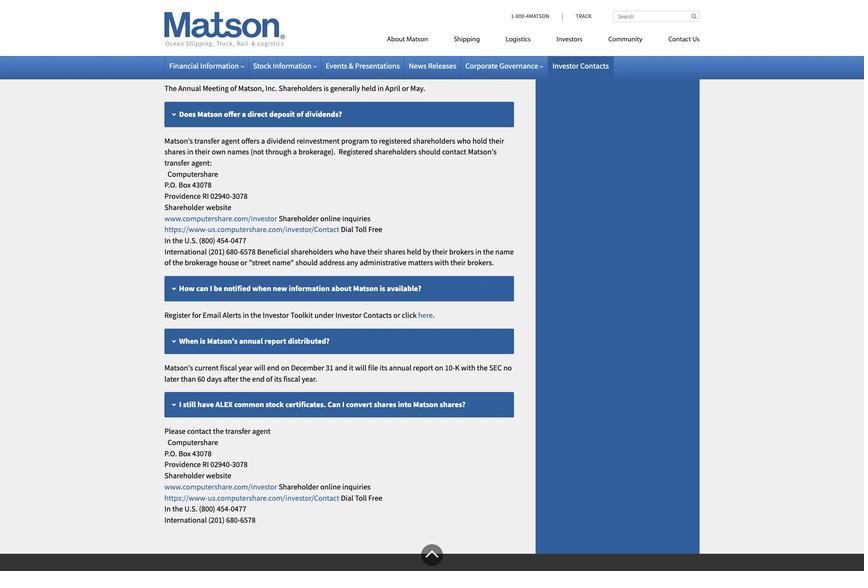 Task type: vqa. For each thing, say whether or not it's contained in the screenshot.
fourth 'View' from the bottom
no



Task type: locate. For each thing, give the bounding box(es) containing it.
will right it
[[355, 363, 367, 373]]

contacts left the click
[[363, 310, 392, 320]]

1 vertical spatial international
[[164, 247, 207, 257]]

2 brokers. from the top
[[467, 258, 494, 268]]

inc.
[[265, 83, 277, 93]]

of inside 'tab'
[[294, 57, 301, 66]]

brokerage inside matson's transfer agent offers a dividend reinvestment program to registered shareholders who hold their shares in their own names (not through a brokerage).  registered shareholders should contact matson's transfer agent: computershare p.o. box 43078 providence ri 02940-3078 shareholder website www.computershare.com/investor shareholder online inquiries https://www-us.computershare.com/investor/contact dial toll free in the u.s. (800) 454-0477 international (201) 680-6578  beneficial shareholders who have their shares held by their brokers in the name of the brokerage house or "street name" should address any administrative matters with their brokers.
[[185, 258, 218, 268]]

1 vertical spatial contact
[[187, 427, 211, 437]]

1 vertical spatial 6578
[[240, 247, 256, 257]]

1 vertical spatial providence
[[164, 460, 201, 470]]

dividend
[[267, 136, 295, 146]]

6578 inside in the u.s. (800) 454-0477 international (201) 680-6578  beneficial shareholders who have their shares held by their brokers in the name of the brokerage house or "street name" should address any administrative matters with their brokers.
[[240, 20, 256, 30]]

1 when from the top
[[179, 57, 198, 66]]

1 horizontal spatial its
[[380, 363, 387, 373]]

0 vertical spatial www.computershare.com/investor
[[164, 213, 277, 223]]

1 international from the top
[[164, 20, 207, 30]]

their
[[367, 20, 383, 30], [432, 20, 448, 30], [450, 31, 466, 41], [489, 136, 504, 146], [195, 147, 210, 157], [367, 247, 383, 257], [432, 247, 448, 257], [450, 258, 466, 268]]

2 680- from the top
[[226, 247, 240, 257]]

does matson offer a direct deposit of dividends? tab
[[164, 102, 514, 128]]

annual right file
[[389, 363, 411, 373]]

0 vertical spatial www.computershare.com/investor link
[[164, 213, 277, 223]]

2 beneficial from the top
[[257, 247, 289, 257]]

1 (800) from the top
[[199, 9, 215, 18]]

2 vertical spatial transfer
[[225, 427, 251, 437]]

matson's inside tab
[[207, 336, 238, 346]]

2 us.computershare.com/investor/contact from the top
[[208, 493, 339, 503]]

should
[[295, 31, 318, 41], [418, 147, 441, 157], [295, 258, 318, 268]]

1 vertical spatial meeting
[[203, 83, 229, 93]]

1 vertical spatial when
[[179, 336, 198, 346]]

1 vertical spatial dial
[[341, 493, 353, 503]]

1 brokerage from the top
[[185, 31, 218, 41]]

address up shareholders?
[[319, 31, 345, 41]]

on left 10-
[[435, 363, 443, 373]]

should inside in the u.s. (800) 454-0477 international (201) 680-6578  beneficial shareholders who have their shares held by their brokers in the name of the brokerage house or "street name" should address any administrative matters with their brokers.
[[295, 31, 318, 41]]

any inside matson's transfer agent offers a dividend reinvestment program to registered shareholders who hold their shares in their own names (not through a brokerage).  registered shareholders should contact matson's transfer agent: computershare p.o. box 43078 providence ri 02940-3078 shareholder website www.computershare.com/investor shareholder online inquiries https://www-us.computershare.com/investor/contact dial toll free in the u.s. (800) 454-0477 international (201) 680-6578  beneficial shareholders who have their shares held by their brokers in the name of the brokerage house or "street name" should address any administrative matters with their brokers.
[[346, 258, 358, 268]]

toll inside matson's transfer agent offers a dividend reinvestment program to registered shareholders who hold their shares in their own names (not through a brokerage).  registered shareholders should contact matson's transfer agent: computershare p.o. box 43078 providence ri 02940-3078 shareholder website www.computershare.com/investor shareholder online inquiries https://www-us.computershare.com/investor/contact dial toll free in the u.s. (800) 454-0477 international (201) 680-6578  beneficial shareholders who have their shares held by their brokers in the name of the brokerage house or "street name" should address any administrative matters with their brokers.
[[355, 225, 367, 235]]

have inside tab
[[197, 400, 214, 410]]

"street inside matson's transfer agent offers a dividend reinvestment program to registered shareholders who hold their shares in their own names (not through a brokerage).  registered shareholders should contact matson's transfer agent: computershare p.o. box 43078 providence ri 02940-3078 shareholder website www.computershare.com/investor shareholder online inquiries https://www-us.computershare.com/investor/contact dial toll free in the u.s. (800) 454-0477 international (201) 680-6578  beneficial shareholders who have their shares held by their brokers in the name of the brokerage house or "street name" should address any administrative matters with their brokers.
[[249, 258, 271, 268]]

matters inside matson's transfer agent offers a dividend reinvestment program to registered shareholders who hold their shares in their own names (not through a brokerage).  registered shareholders should contact matson's transfer agent: computershare p.o. box 43078 providence ri 02940-3078 shareholder website www.computershare.com/investor shareholder online inquiries https://www-us.computershare.com/investor/contact dial toll free in the u.s. (800) 454-0477 international (201) 680-6578  beneficial shareholders who have their shares held by their brokers in the name of the brokerage house or "street name" should address any administrative matters with their brokers.
[[408, 258, 433, 268]]

transfer down common
[[225, 427, 251, 437]]

year
[[238, 363, 252, 373]]

on
[[281, 363, 289, 373], [435, 363, 443, 373]]

0 vertical spatial brokers
[[449, 20, 474, 30]]

0 vertical spatial 680-
[[226, 20, 240, 30]]

0 vertical spatial should
[[295, 31, 318, 41]]

end down year
[[252, 374, 265, 384]]

matson left "offer"
[[197, 109, 222, 119]]

investor contacts link
[[553, 61, 609, 71]]

0 vertical spatial "street
[[249, 31, 271, 41]]

brokerage
[[185, 31, 218, 41], [185, 258, 218, 268]]

3 (800) from the top
[[199, 504, 215, 514]]

shareholders down registered
[[374, 147, 417, 157]]

2 name from the top
[[495, 247, 514, 257]]

name
[[495, 20, 514, 30], [495, 247, 514, 257]]

registered
[[339, 147, 373, 157]]

u.s.
[[185, 9, 197, 18], [185, 236, 197, 246], [185, 504, 197, 514]]

providence
[[164, 191, 201, 201], [164, 460, 201, 470]]

0 horizontal spatial end
[[252, 374, 265, 384]]

2 (201) from the top
[[208, 247, 225, 257]]

annual up 'matson,'
[[239, 57, 263, 66]]

investors
[[557, 36, 583, 43]]

2 when from the top
[[179, 336, 198, 346]]

0477
[[231, 9, 246, 18], [231, 236, 246, 246], [231, 504, 246, 514]]

1 vertical spatial 680-
[[226, 247, 240, 257]]

1 p.o. from the top
[[164, 180, 177, 190]]

matters up 'available?'
[[408, 258, 433, 268]]

0 vertical spatial providence
[[164, 191, 201, 201]]

0 vertical spatial contact
[[442, 147, 466, 157]]

1 horizontal spatial on
[[435, 363, 443, 373]]

2 454- from the top
[[217, 236, 231, 246]]

shareholders up shareholders?
[[291, 20, 333, 30]]

the inside how can i be notified when new information about matson is available? 'tab panel'
[[250, 310, 261, 320]]

1 horizontal spatial contacts
[[580, 61, 609, 71]]

1 matters from the top
[[408, 31, 433, 41]]

1 u.s. from the top
[[185, 9, 197, 18]]

0 vertical spatial 0477
[[231, 9, 246, 18]]

1 vertical spatial annual
[[389, 363, 411, 373]]

1 6578 from the top
[[240, 20, 256, 30]]

held inside in the u.s. (800) 454-0477 international (201) 680-6578  beneficial shareholders who have their shares held by their brokers in the name of the brokerage house or "street name" should address any administrative matters with their brokers.
[[407, 20, 421, 30]]

shares down matson's
[[164, 147, 186, 157]]

toll
[[355, 225, 367, 235], [355, 493, 367, 503]]

1 information from the left
[[200, 61, 239, 71]]

agent up 'names'
[[221, 136, 240, 146]]

0 vertical spatial agent
[[221, 136, 240, 146]]

u.s. inside in the u.s. (800) 454-0477 international (201) 680-6578  beneficial shareholders who have their shares held by their brokers in the name of the brokerage house or "street name" should address any administrative matters with their brokers.
[[185, 9, 197, 18]]

2 ri from the top
[[202, 460, 209, 470]]

computershare down please
[[168, 438, 218, 448]]

1 free from the top
[[368, 225, 382, 235]]

a inside tab
[[242, 109, 246, 119]]

1 454- from the top
[[217, 9, 231, 18]]

or left the click
[[393, 310, 400, 320]]

international inside matson's transfer agent offers a dividend reinvestment program to registered shareholders who hold their shares in their own names (not through a brokerage).  registered shareholders should contact matson's transfer agent: computershare p.o. box 43078 providence ri 02940-3078 shareholder website www.computershare.com/investor shareholder online inquiries https://www-us.computershare.com/investor/contact dial toll free in the u.s. (800) 454-0477 international (201) 680-6578  beneficial shareholders who have their shares held by their brokers in the name of the brokerage house or "street name" should address any administrative matters with their brokers.
[[164, 247, 207, 257]]

annual right the
[[178, 83, 201, 93]]

shipping link
[[441, 32, 493, 50]]

3 0477 from the top
[[231, 504, 246, 514]]

0 horizontal spatial information
[[200, 61, 239, 71]]

name inside in the u.s. (800) 454-0477 international (201) 680-6578  beneficial shareholders who have their shares held by their brokers in the name of the brokerage house or "street name" should address any administrative matters with their brokers.
[[495, 20, 514, 30]]

0 vertical spatial a
[[242, 109, 246, 119]]

0 vertical spatial toll
[[355, 225, 367, 235]]

1 vertical spatial by
[[423, 247, 431, 257]]

1 by from the top
[[423, 20, 431, 30]]

report left "distributed?"
[[264, 336, 286, 346]]

beneficial inside matson's transfer agent offers a dividend reinvestment program to registered shareholders who hold their shares in their own names (not through a brokerage).  registered shareholders should contact matson's transfer agent: computershare p.o. box 43078 providence ri 02940-3078 shareholder website www.computershare.com/investor shareholder online inquiries https://www-us.computershare.com/investor/contact dial toll free in the u.s. (800) 454-0477 international (201) 680-6578  beneficial shareholders who have their shares held by their brokers in the name of the brokerage house or "street name" should address any administrative matters with their brokers.
[[257, 247, 289, 257]]

2 www.computershare.com/investor link from the top
[[164, 482, 277, 492]]

1 name from the top
[[495, 20, 514, 30]]

shareholders up information
[[291, 247, 333, 257]]

2 0477 from the top
[[231, 236, 246, 246]]

2 box from the top
[[179, 449, 191, 459]]

website inside "please contact the transfer agent computershare p.o. box 43078 providence ri 02940-3078 shareholder website www.computershare.com/investor shareholder online inquiries https://www-us.computershare.com/investor/contact dial toll free in the u.s. (800) 454-0477 international (201) 680-6578"
[[206, 471, 231, 481]]

2 "street from the top
[[249, 258, 271, 268]]

annual
[[239, 336, 263, 346], [389, 363, 411, 373]]

i right can
[[342, 400, 345, 410]]

when for when is matson's annual report distributed?
[[179, 336, 198, 346]]

1 vertical spatial www.computershare.com/investor link
[[164, 482, 277, 492]]

meeting
[[265, 57, 292, 66], [203, 83, 229, 93]]

3 u.s. from the top
[[185, 504, 197, 514]]

or inside in the u.s. (800) 454-0477 international (201) 680-6578  beneficial shareholders who have their shares held by their brokers in the name of the brokerage house or "street name" should address any administrative matters with their brokers.
[[240, 31, 247, 41]]

2 6578 from the top
[[240, 247, 256, 257]]

or inside "when is matson's annual meeting of shareholders?" tab panel
[[402, 83, 409, 93]]

1 vertical spatial brokers.
[[467, 258, 494, 268]]

ri inside matson's transfer agent offers a dividend reinvestment program to registered shareholders who hold their shares in their own names (not through a brokerage).  registered shareholders should contact matson's transfer agent: computershare p.o. box 43078 providence ri 02940-3078 shareholder website www.computershare.com/investor shareholder online inquiries https://www-us.computershare.com/investor/contact dial toll free in the u.s. (800) 454-0477 international (201) 680-6578  beneficial shareholders who have their shares held by their brokers in the name of the brokerage house or "street name" should address any administrative matters with their brokers.
[[202, 191, 209, 201]]

1 vertical spatial its
[[274, 374, 282, 384]]

providence down please
[[164, 460, 201, 470]]

matson's transfer agent offers a dividend reinvestment program to registered shareholders who hold their shares in their own names (not through a brokerage).  registered shareholders should contact matson's transfer agent: computershare p.o. box 43078 providence ri 02940-3078 shareholder website www.computershare.com/investor shareholder online inquiries https://www-us.computershare.com/investor/contact dial toll free in the u.s. (800) 454-0477 international (201) 680-6578  beneficial shareholders who have their shares held by their brokers in the name of the brokerage house or "street name" should address any administrative matters with their brokers.
[[164, 136, 514, 268]]

0 horizontal spatial contact
[[187, 427, 211, 437]]

brokerage up financial information
[[185, 31, 218, 41]]

toll inside "please contact the transfer agent computershare p.o. box 43078 providence ri 02940-3078 shareholder website www.computershare.com/investor shareholder online inquiries https://www-us.computershare.com/investor/contact dial toll free in the u.s. (800) 454-0477 international (201) 680-6578"
[[355, 493, 367, 503]]

1 horizontal spatial end
[[267, 363, 279, 373]]

1 horizontal spatial investor
[[335, 310, 362, 320]]

in inside in the u.s. (800) 454-0477 international (201) 680-6578  beneficial shareholders who have their shares held by their brokers in the name of the brokerage house or "street name" should address any administrative matters with their brokers.
[[475, 20, 482, 30]]

1 name" from the top
[[272, 31, 294, 41]]

top menu navigation
[[348, 32, 700, 50]]

will right year
[[254, 363, 265, 373]]

shares up about on the left top of the page
[[384, 20, 405, 30]]

1 (201) from the top
[[208, 20, 225, 30]]

matson's down 'matson' image
[[207, 57, 238, 66]]

dial inside "please contact the transfer agent computershare p.o. box 43078 providence ri 02940-3078 shareholder website www.computershare.com/investor shareholder online inquiries https://www-us.computershare.com/investor/contact dial toll free in the u.s. (800) 454-0477 international (201) 680-6578"
[[341, 493, 353, 503]]

1 vertical spatial inquiries
[[342, 482, 371, 492]]

3 6578 from the top
[[240, 515, 256, 525]]

common
[[234, 400, 264, 410]]

here
[[418, 310, 433, 320]]

1 680- from the top
[[226, 20, 240, 30]]

fiscal left year.
[[283, 374, 300, 384]]

1 "street from the top
[[249, 31, 271, 41]]

1 house from the top
[[219, 31, 239, 41]]

0 vertical spatial have
[[350, 20, 366, 30]]

1 horizontal spatial a
[[261, 136, 265, 146]]

address inside in the u.s. (800) 454-0477 international (201) 680-6578  beneficial shareholders who have their shares held by their brokers in the name of the brokerage house or "street name" should address any administrative matters with their brokers.
[[319, 31, 345, 41]]

2 international from the top
[[164, 247, 207, 257]]

u.s. inside "please contact the transfer agent computershare p.o. box 43078 providence ri 02940-3078 shareholder website www.computershare.com/investor shareholder online inquiries https://www-us.computershare.com/investor/contact dial toll free in the u.s. (800) 454-0477 international (201) 680-6578"
[[185, 504, 197, 514]]

www.computershare.com/investor link inside does matson offer a direct deposit of dividends? tab panel
[[164, 213, 277, 223]]

contacts down investors link
[[580, 61, 609, 71]]

1 in from the top
[[164, 9, 171, 18]]

back to top image
[[421, 545, 443, 566]]

of inside tab
[[297, 109, 304, 119]]

0 vertical spatial address
[[319, 31, 345, 41]]

1 vertical spatial with
[[435, 258, 449, 268]]

2 by from the top
[[423, 247, 431, 257]]

2 horizontal spatial a
[[293, 147, 297, 157]]

1 vertical spatial us.computershare.com/investor/contact
[[208, 493, 339, 503]]

2 02940- from the top
[[210, 460, 232, 470]]

annual up year
[[239, 336, 263, 346]]

a
[[242, 109, 246, 119], [261, 136, 265, 146], [293, 147, 297, 157]]

name inside matson's transfer agent offers a dividend reinvestment program to registered shareholders who hold their shares in their own names (not through a brokerage).  registered shareholders should contact matson's transfer agent: computershare p.o. box 43078 providence ri 02940-3078 shareholder website www.computershare.com/investor shareholder online inquiries https://www-us.computershare.com/investor/contact dial toll free in the u.s. (800) 454-0477 international (201) 680-6578  beneficial shareholders who have their shares held by their brokers in the name of the brokerage house or "street name" should address any administrative matters with their brokers.
[[495, 247, 514, 257]]

investor left toolkit
[[263, 310, 289, 320]]

matson right about on the left top of the page
[[406, 36, 428, 43]]

1 vertical spatial computershare
[[168, 438, 218, 448]]

2 inquiries from the top
[[342, 482, 371, 492]]

information
[[200, 61, 239, 71], [273, 61, 311, 71]]

0 vertical spatial us.computershare.com/investor/contact
[[208, 225, 339, 235]]

0 horizontal spatial contacts
[[363, 310, 392, 320]]

1 box from the top
[[179, 180, 191, 190]]

held
[[407, 20, 421, 30], [362, 83, 376, 93], [407, 247, 421, 257]]

agent down common
[[252, 427, 271, 437]]

of inside matson's current fiscal year will end on december 31 and it will file its annual report on 10-k with the sec no later than 60 days after the end of its fiscal year.
[[266, 374, 273, 384]]

"street up when
[[249, 258, 271, 268]]

2 u.s. from the top
[[185, 236, 197, 246]]

6578 inside "please contact the transfer agent computershare p.o. box 43078 providence ri 02940-3078 shareholder website www.computershare.com/investor shareholder online inquiries https://www-us.computershare.com/investor/contact dial toll free in the u.s. (800) 454-0477 international (201) 680-6578"
[[240, 515, 256, 525]]

alerts
[[223, 310, 241, 320]]

2 vertical spatial with
[[461, 363, 475, 373]]

2 https://www- from the top
[[164, 493, 208, 503]]

680- inside in the u.s. (800) 454-0477 international (201) 680-6578  beneficial shareholders who have their shares held by their brokers in the name of the brokerage house or "street name" should address any administrative matters with their brokers.
[[226, 20, 240, 30]]

1 any from the top
[[346, 31, 358, 41]]

investor right under
[[335, 310, 362, 320]]

1 vertical spatial https://www-
[[164, 493, 208, 503]]

1 vertical spatial address
[[319, 258, 345, 268]]

community
[[608, 36, 643, 43]]

2 (800) from the top
[[199, 236, 215, 246]]

0 vertical spatial dial
[[341, 225, 353, 235]]

governance
[[500, 61, 538, 71]]

1 beneficial from the top
[[257, 20, 289, 30]]

how
[[179, 284, 195, 294]]

1 vertical spatial brokerage
[[185, 258, 218, 268]]

its up stock
[[274, 374, 282, 384]]

it
[[349, 363, 354, 373]]

search image
[[691, 13, 697, 19]]

1 3078 from the top
[[232, 191, 248, 201]]

matson inside does matson offer a direct deposit of dividends? tab
[[197, 109, 222, 119]]

providence down 'agent:'
[[164, 191, 201, 201]]

0 vertical spatial 454-
[[217, 9, 231, 18]]

1-800-4matson
[[511, 13, 549, 20]]

1 us.computershare.com/investor/contact from the top
[[208, 225, 339, 235]]

0 horizontal spatial annual
[[239, 336, 263, 346]]

1 vertical spatial in
[[164, 236, 171, 246]]

1 ri from the top
[[202, 191, 209, 201]]

2 matters from the top
[[408, 258, 433, 268]]

1 horizontal spatial annual
[[239, 57, 263, 66]]

than
[[181, 374, 196, 384]]

held up about matson
[[407, 20, 421, 30]]

2 brokers from the top
[[449, 247, 474, 257]]

1 website from the top
[[206, 202, 231, 212]]

1 inquiries from the top
[[342, 213, 371, 223]]

on left december
[[281, 363, 289, 373]]

name"
[[272, 31, 294, 41], [272, 258, 294, 268]]

2 www.computershare.com/investor from the top
[[164, 482, 277, 492]]

house inside in the u.s. (800) 454-0477 international (201) 680-6578  beneficial shareholders who have their shares held by their brokers in the name of the brokerage house or "street name" should address any administrative matters with their brokers.
[[219, 31, 239, 41]]

meeting inside the when is matson's annual meeting of shareholders? 'tab'
[[265, 57, 292, 66]]

1 vertical spatial www.computershare.com/investor
[[164, 482, 277, 492]]

in
[[164, 9, 171, 18], [164, 236, 171, 246], [164, 504, 171, 514]]

1 02940- from the top
[[210, 191, 232, 201]]

i left the 'still'
[[179, 400, 181, 410]]

2 43078 from the top
[[192, 449, 212, 459]]

"street up when is matson's annual meeting of shareholders? at the left top
[[249, 31, 271, 41]]

have inside in the u.s. (800) 454-0477 international (201) 680-6578  beneficial shareholders who have their shares held by their brokers in the name of the brokerage house or "street name" should address any administrative matters with their brokers.
[[350, 20, 366, 30]]

https://www-us.computershare.com/investor/contact link inside i still have alex common stock certificates.  can i convert shares into matson shares? tab panel
[[164, 493, 339, 503]]

1 https://www- from the top
[[164, 225, 208, 235]]

shares left into
[[374, 400, 396, 410]]

who left hold on the top right
[[457, 136, 471, 146]]

the
[[172, 9, 183, 18], [483, 20, 494, 30], [172, 31, 183, 41], [172, 236, 183, 246], [483, 247, 494, 257], [172, 258, 183, 268], [250, 310, 261, 320], [477, 363, 488, 373], [240, 374, 251, 384], [213, 427, 224, 437], [172, 504, 183, 514]]

name" up new
[[272, 258, 294, 268]]

administrative up presentations
[[360, 31, 406, 41]]

www.computershare.com/investor
[[164, 213, 277, 223], [164, 482, 277, 492]]

0 vertical spatial beneficial
[[257, 20, 289, 30]]

is left 'available?'
[[380, 284, 385, 294]]

website inside matson's transfer agent offers a dividend reinvestment program to registered shareholders who hold their shares in their own names (not through a brokerage).  registered shareholders should contact matson's transfer agent: computershare p.o. box 43078 providence ri 02940-3078 shareholder website www.computershare.com/investor shareholder online inquiries https://www-us.computershare.com/investor/contact dial toll free in the u.s. (800) 454-0477 international (201) 680-6578  beneficial shareholders who have their shares held by their brokers in the name of the brokerage house or "street name" should address any administrative matters with their brokers.
[[206, 202, 231, 212]]

0 vertical spatial report
[[264, 336, 286, 346]]

1 0477 from the top
[[231, 9, 246, 18]]

how can i be notified when new information about matson is available? tab
[[164, 276, 514, 302]]

year.
[[302, 374, 317, 384]]

p.o.
[[164, 180, 177, 190], [164, 449, 177, 459]]

contact inside matson's transfer agent offers a dividend reinvestment program to registered shareholders who hold their shares in their own names (not through a brokerage).  registered shareholders should contact matson's transfer agent: computershare p.o. box 43078 providence ri 02940-3078 shareholder website www.computershare.com/investor shareholder online inquiries https://www-us.computershare.com/investor/contact dial toll free in the u.s. (800) 454-0477 international (201) 680-6578  beneficial shareholders who have their shares held by their brokers in the name of the brokerage house or "street name" should address any administrative matters with their brokers.
[[442, 147, 466, 157]]

(800)
[[199, 9, 215, 18], [199, 236, 215, 246], [199, 504, 215, 514]]

matson right about
[[353, 284, 378, 294]]

(201) inside matson's transfer agent offers a dividend reinvestment program to registered shareholders who hold their shares in their own names (not through a brokerage).  registered shareholders should contact matson's transfer agent: computershare p.o. box 43078 providence ri 02940-3078 shareholder website www.computershare.com/investor shareholder online inquiries https://www-us.computershare.com/investor/contact dial toll free in the u.s. (800) 454-0477 international (201) 680-6578  beneficial shareholders who have their shares held by their brokers in the name of the brokerage house or "street name" should address any administrative matters with their brokers.
[[208, 247, 225, 257]]

administrative inside in the u.s. (800) 454-0477 international (201) 680-6578  beneficial shareholders who have their shares held by their brokers in the name of the brokerage house or "street name" should address any administrative matters with their brokers.
[[360, 31, 406, 41]]

or left may.
[[402, 83, 409, 93]]

convert
[[346, 400, 372, 410]]

1 providence from the top
[[164, 191, 201, 201]]

i left be at the left of the page
[[210, 284, 212, 294]]

matson right into
[[413, 400, 438, 410]]

have
[[350, 20, 366, 30], [350, 247, 366, 257], [197, 400, 214, 410]]

0 vertical spatial in
[[164, 9, 171, 18]]

logistics
[[506, 36, 531, 43]]

have up about
[[350, 247, 366, 257]]

0 vertical spatial 43078
[[192, 180, 212, 190]]

investor down investors link
[[553, 61, 579, 71]]

0 vertical spatial (201)
[[208, 20, 225, 30]]

a up (not
[[261, 136, 265, 146]]

2 vertical spatial 454-
[[217, 504, 231, 514]]

None search field
[[613, 11, 700, 22]]

please contact the transfer agent computershare p.o. box 43078 providence ri 02940-3078 shareholder website www.computershare.com/investor shareholder online inquiries https://www-us.computershare.com/investor/contact dial toll free in the u.s. (800) 454-0477 international (201) 680-6578
[[164, 427, 382, 525]]

matters
[[408, 31, 433, 41], [408, 258, 433, 268]]

1 vertical spatial https://www-us.computershare.com/investor/contact link
[[164, 493, 339, 503]]

2 free from the top
[[368, 493, 382, 503]]

2 vertical spatial in
[[164, 504, 171, 514]]

report
[[264, 336, 286, 346], [413, 363, 433, 373]]

3 international from the top
[[164, 515, 207, 525]]

2 computershare from the top
[[168, 438, 218, 448]]

register
[[164, 310, 191, 320]]

https://www-us.computershare.com/investor/contact link
[[164, 225, 339, 235], [164, 493, 339, 503]]

1 vertical spatial beneficial
[[257, 247, 289, 257]]

1 vertical spatial 02940-
[[210, 460, 232, 470]]

1 www.computershare.com/investor from the top
[[164, 213, 277, 223]]

1 vertical spatial name
[[495, 247, 514, 257]]

1 will from the left
[[254, 363, 265, 373]]

who up the when is matson's annual meeting of shareholders? 'tab'
[[335, 20, 349, 30]]

2 will from the left
[[355, 363, 367, 373]]

dividends?
[[305, 109, 342, 119]]

is right financial
[[200, 57, 205, 66]]

beneficial up when is matson's annual meeting of shareholders? at the left top
[[257, 20, 289, 30]]

0 vertical spatial by
[[423, 20, 431, 30]]

in inside 'tab panel'
[[243, 310, 249, 320]]

matson's down alerts
[[207, 336, 238, 346]]

www.computershare.com/investor link for 680-
[[164, 482, 277, 492]]

3 in from the top
[[164, 504, 171, 514]]

2 brokerage from the top
[[185, 258, 218, 268]]

is left generally in the left of the page
[[324, 83, 329, 93]]

2 information from the left
[[273, 61, 311, 71]]

1 online from the top
[[320, 213, 341, 223]]

1 horizontal spatial i
[[210, 284, 212, 294]]

brokers
[[449, 20, 474, 30], [449, 247, 474, 257]]

1 vertical spatial free
[[368, 493, 382, 503]]

beneficial up new
[[257, 247, 289, 257]]

0 vertical spatial inquiries
[[342, 213, 371, 223]]

news releases link
[[409, 61, 456, 71]]

www.computershare.com/investor link inside i still have alex common stock certificates.  can i convert shares into matson shares? tab panel
[[164, 482, 277, 492]]

matters right about on the left top of the page
[[408, 31, 433, 41]]

or
[[240, 31, 247, 41], [402, 83, 409, 93], [240, 258, 247, 268], [393, 310, 400, 320]]

of
[[164, 31, 171, 41], [294, 57, 301, 66], [230, 83, 237, 93], [297, 109, 304, 119], [164, 258, 171, 268], [266, 374, 273, 384]]

0 vertical spatial annual
[[239, 57, 263, 66]]

address up how can i be notified when new information about matson is available? tab
[[319, 258, 345, 268]]

2 toll from the top
[[355, 493, 367, 503]]

2 3078 from the top
[[232, 460, 248, 470]]

1 administrative from the top
[[360, 31, 406, 41]]

(201)
[[208, 20, 225, 30], [208, 247, 225, 257], [208, 515, 225, 525]]

is inside tab panel
[[324, 83, 329, 93]]

notified
[[224, 284, 251, 294]]

end right year
[[267, 363, 279, 373]]

transfer down matson's
[[164, 158, 190, 168]]

ri
[[202, 191, 209, 201], [202, 460, 209, 470]]

dial
[[341, 225, 353, 235], [341, 493, 353, 503]]

2 vertical spatial u.s.
[[185, 504, 197, 514]]

2 any from the top
[[346, 258, 358, 268]]

Search search field
[[613, 11, 700, 22]]

a right through
[[293, 147, 297, 157]]

1 horizontal spatial contact
[[442, 147, 466, 157]]

0477 inside in the u.s. (800) 454-0477 international (201) 680-6578  beneficial shareholders who have their shares held by their brokers in the name of the brokerage house or "street name" should address any administrative matters with their brokers.
[[231, 9, 246, 18]]

1 brokers from the top
[[449, 20, 474, 30]]

no
[[503, 363, 512, 373]]

brokerage up can
[[185, 258, 218, 268]]

2 address from the top
[[319, 258, 345, 268]]

1 vertical spatial p.o.
[[164, 449, 177, 459]]

information up 'the annual meeting of matson, inc. shareholders is generally held in april or may.'
[[273, 61, 311, 71]]

meeting inside "when is matson's annual meeting of shareholders?" tab panel
[[203, 83, 229, 93]]

name" up "stock information" at the top
[[272, 31, 294, 41]]

when
[[179, 57, 198, 66], [179, 336, 198, 346]]

1 vertical spatial administrative
[[360, 258, 406, 268]]

0 vertical spatial box
[[179, 180, 191, 190]]

2 administrative from the top
[[360, 258, 406, 268]]

stock
[[266, 400, 284, 410]]

international inside in the u.s. (800) 454-0477 international (201) 680-6578  beneficial shareholders who have their shares held by their brokers in the name of the brokerage house or "street name" should address any administrative matters with their brokers.
[[164, 20, 207, 30]]

free
[[368, 225, 382, 235], [368, 493, 382, 503]]

matson's inside 'tab'
[[207, 57, 238, 66]]

have right the 'still'
[[197, 400, 214, 410]]

logistics link
[[493, 32, 544, 50]]

2 vertical spatial 680-
[[226, 515, 240, 525]]

43078
[[192, 180, 212, 190], [192, 449, 212, 459]]

name" inside matson's transfer agent offers a dividend reinvestment program to registered shareholders who hold their shares in their own names (not through a brokerage).  registered shareholders should contact matson's transfer agent: computershare p.o. box 43078 providence ri 02940-3078 shareholder website www.computershare.com/investor shareholder online inquiries https://www-us.computershare.com/investor/contact dial toll free in the u.s. (800) 454-0477 international (201) 680-6578  beneficial shareholders who have their shares held by their brokers in the name of the brokerage house or "street name" should address any administrative matters with their brokers.
[[272, 258, 294, 268]]

who up about
[[335, 247, 349, 257]]

any up about
[[346, 258, 358, 268]]

when inside tab
[[179, 336, 198, 346]]

its right file
[[380, 363, 387, 373]]

1 toll from the top
[[355, 225, 367, 235]]

have up events & presentations
[[350, 20, 366, 30]]

0 vertical spatial https://www-
[[164, 225, 208, 235]]

1 vertical spatial online
[[320, 482, 341, 492]]

0 vertical spatial transfer
[[194, 136, 220, 146]]

3 (201) from the top
[[208, 515, 225, 525]]

any up the when is matson's annual meeting of shareholders? 'tab'
[[346, 31, 358, 41]]

https://www-us.computershare.com/investor/contact link inside does matson offer a direct deposit of dividends? tab panel
[[164, 225, 339, 235]]

us.computershare.com/investor/contact inside "please contact the transfer agent computershare p.o. box 43078 providence ri 02940-3078 shareholder website www.computershare.com/investor shareholder online inquiries https://www-us.computershare.com/investor/contact dial toll free in the u.s. (800) 454-0477 international (201) 680-6578"
[[208, 493, 339, 503]]

https://www- inside matson's transfer agent offers a dividend reinvestment program to registered shareholders who hold their shares in their own names (not through a brokerage).  registered shareholders should contact matson's transfer agent: computershare p.o. box 43078 providence ri 02940-3078 shareholder website www.computershare.com/investor shareholder online inquiries https://www-us.computershare.com/investor/contact dial toll free in the u.s. (800) 454-0477 international (201) 680-6578  beneficial shareholders who have their shares held by their brokers in the name of the brokerage house or "street name" should address any administrative matters with their brokers.
[[164, 225, 208, 235]]

matson's down hold on the top right
[[468, 147, 497, 157]]

any inside in the u.s. (800) 454-0477 international (201) 680-6578  beneficial shareholders who have their shares held by their brokers in the name of the brokerage house or "street name" should address any administrative matters with their brokers.
[[346, 31, 358, 41]]

43078 inside "please contact the transfer agent computershare p.o. box 43078 providence ri 02940-3078 shareholder website www.computershare.com/investor shareholder online inquiries https://www-us.computershare.com/investor/contact dial toll free in the u.s. (800) 454-0477 international (201) 680-6578"
[[192, 449, 212, 459]]

footer
[[0, 545, 864, 571]]

2 in from the top
[[164, 236, 171, 246]]

0 vertical spatial name
[[495, 20, 514, 30]]

or up when is matson's annual meeting of shareholders? at the left top
[[240, 31, 247, 41]]

3 680- from the top
[[226, 515, 240, 525]]

shareholders
[[279, 83, 322, 93]]

1 https://www-us.computershare.com/investor/contact link from the top
[[164, 225, 339, 235]]

2 https://www-us.computershare.com/investor/contact link from the top
[[164, 493, 339, 503]]

2 providence from the top
[[164, 460, 201, 470]]

i still have alex common stock certificates.  can i convert shares into matson shares?
[[179, 400, 466, 410]]

2 name" from the top
[[272, 258, 294, 268]]

report left 10-
[[413, 363, 433, 373]]

"street inside in the u.s. (800) 454-0477 international (201) 680-6578  beneficial shareholders who have their shares held by their brokers in the name of the brokerage house or "street name" should address any administrative matters with their brokers.
[[249, 31, 271, 41]]

contacts
[[580, 61, 609, 71], [363, 310, 392, 320]]

us.computershare.com/investor/contact
[[208, 225, 339, 235], [208, 493, 339, 503]]

administrative up 'available?'
[[360, 258, 406, 268]]

1 vertical spatial 454-
[[217, 236, 231, 246]]

2 dial from the top
[[341, 493, 353, 503]]

matson's up later
[[164, 363, 193, 373]]

02940- inside matson's transfer agent offers a dividend reinvestment program to registered shareholders who hold their shares in their own names (not through a brokerage).  registered shareholders should contact matson's transfer agent: computershare p.o. box 43078 providence ri 02940-3078 shareholder website www.computershare.com/investor shareholder online inquiries https://www-us.computershare.com/investor/contact dial toll free in the u.s. (800) 454-0477 international (201) 680-6578  beneficial shareholders who have their shares held by their brokers in the name of the brokerage house or "street name" should address any administrative matters with their brokers.
[[210, 191, 232, 201]]

(800) inside matson's transfer agent offers a dividend reinvestment program to registered shareholders who hold their shares in their own names (not through a brokerage).  registered shareholders should contact matson's transfer agent: computershare p.o. box 43078 providence ri 02940-3078 shareholder website www.computershare.com/investor shareholder online inquiries https://www-us.computershare.com/investor/contact dial toll free in the u.s. (800) 454-0477 international (201) 680-6578  beneficial shareholders who have their shares held by their brokers in the name of the brokerage house or "street name" should address any administrative matters with their brokers.
[[199, 236, 215, 246]]

0 vertical spatial with
[[435, 31, 449, 41]]

information right financial
[[200, 61, 239, 71]]

matson inside how can i be notified when new information about matson is available? tab
[[353, 284, 378, 294]]

annual inside 'tab'
[[239, 57, 263, 66]]

1 vertical spatial website
[[206, 471, 231, 481]]

0 vertical spatial u.s.
[[185, 9, 197, 18]]

2 house from the top
[[219, 258, 239, 268]]

beneficial
[[257, 20, 289, 30], [257, 247, 289, 257]]

1 dial from the top
[[341, 225, 353, 235]]

a right "offer"
[[242, 109, 246, 119]]

1 www.computershare.com/investor link from the top
[[164, 213, 277, 223]]

1 vertical spatial matters
[[408, 258, 433, 268]]

0 horizontal spatial report
[[264, 336, 286, 346]]

2 p.o. from the top
[[164, 449, 177, 459]]

contacts inside how can i be notified when new information about matson is available? 'tab panel'
[[363, 310, 392, 320]]

investor contacts
[[553, 61, 609, 71]]

who
[[335, 20, 349, 30], [457, 136, 471, 146], [335, 247, 349, 257]]

1 computershare from the top
[[168, 169, 218, 179]]

2 online from the top
[[320, 482, 341, 492]]

1 vertical spatial (201)
[[208, 247, 225, 257]]

box
[[179, 180, 191, 190], [179, 449, 191, 459]]

held up 'available?'
[[407, 247, 421, 257]]

website
[[206, 202, 231, 212], [206, 471, 231, 481]]

1 address from the top
[[319, 31, 345, 41]]

meeting down financial information link
[[203, 83, 229, 93]]

meeting up the inc.
[[265, 57, 292, 66]]

house up notified
[[219, 258, 239, 268]]

3 454- from the top
[[217, 504, 231, 514]]

1 brokers. from the top
[[467, 31, 494, 41]]

house inside matson's transfer agent offers a dividend reinvestment program to registered shareholders who hold their shares in their own names (not through a brokerage).  registered shareholders should contact matson's transfer agent: computershare p.o. box 43078 providence ri 02940-3078 shareholder website www.computershare.com/investor shareholder online inquiries https://www-us.computershare.com/investor/contact dial toll free in the u.s. (800) 454-0477 international (201) 680-6578  beneficial shareholders who have their shares held by their brokers in the name of the brokerage house or "street name" should address any administrative matters with their brokers.
[[219, 258, 239, 268]]

https://www- inside "please contact the transfer agent computershare p.o. box 43078 providence ri 02940-3078 shareholder website www.computershare.com/investor shareholder online inquiries https://www-us.computershare.com/investor/contact dial toll free in the u.s. (800) 454-0477 international (201) 680-6578"
[[164, 493, 208, 503]]

held down events & presentations
[[362, 83, 376, 93]]

0 vertical spatial online
[[320, 213, 341, 223]]

reinvestment
[[297, 136, 340, 146]]

0 vertical spatial house
[[219, 31, 239, 41]]

investor
[[553, 61, 579, 71], [263, 310, 289, 320], [335, 310, 362, 320]]

0 horizontal spatial meeting
[[203, 83, 229, 93]]

when for when is matson's annual meeting of shareholders?
[[179, 57, 198, 66]]

p.o. inside "please contact the transfer agent computershare p.o. box 43078 providence ri 02940-3078 shareholder website www.computershare.com/investor shareholder online inquiries https://www-us.computershare.com/investor/contact dial toll free in the u.s. (800) 454-0477 international (201) 680-6578"
[[164, 449, 177, 459]]

www.computershare.com/investor inside matson's transfer agent offers a dividend reinvestment program to registered shareholders who hold their shares in their own names (not through a brokerage).  registered shareholders should contact matson's transfer agent: computershare p.o. box 43078 providence ri 02940-3078 shareholder website www.computershare.com/investor shareholder online inquiries https://www-us.computershare.com/investor/contact dial toll free in the u.s. (800) 454-0477 international (201) 680-6578  beneficial shareholders who have their shares held by their brokers in the name of the brokerage house or "street name" should address any administrative matters with their brokers.
[[164, 213, 277, 223]]

i still have alex common stock certificates.  can i convert shares into matson shares? tab panel
[[164, 426, 514, 526]]

0 vertical spatial 3078
[[232, 191, 248, 201]]

1 43078 from the top
[[192, 180, 212, 190]]

1 vertical spatial annual
[[178, 83, 201, 93]]

fiscal up after
[[220, 363, 237, 373]]

454-
[[217, 9, 231, 18], [217, 236, 231, 246], [217, 504, 231, 514]]

computershare down 'agent:'
[[168, 169, 218, 179]]

investors link
[[544, 32, 595, 50]]

0 horizontal spatial fiscal
[[220, 363, 237, 373]]

offer
[[224, 109, 240, 119]]

transfer up own
[[194, 136, 220, 146]]

agent inside matson's transfer agent offers a dividend reinvestment program to registered shareholders who hold their shares in their own names (not through a brokerage).  registered shareholders should contact matson's transfer agent: computershare p.o. box 43078 providence ri 02940-3078 shareholder website www.computershare.com/investor shareholder online inquiries https://www-us.computershare.com/investor/contact dial toll free in the u.s. (800) 454-0477 international (201) 680-6578  beneficial shareholders who have their shares held by their brokers in the name of the brokerage house or "street name" should address any administrative matters with their brokers.
[[221, 136, 240, 146]]

2 website from the top
[[206, 471, 231, 481]]

house up financial information link
[[219, 31, 239, 41]]

800-
[[516, 13, 526, 20]]

or up notified
[[240, 258, 247, 268]]

shareholder
[[164, 202, 205, 212], [279, 213, 319, 223], [164, 471, 205, 481], [279, 482, 319, 492]]



Task type: describe. For each thing, give the bounding box(es) containing it.
www.computershare.com/investor inside "please contact the transfer agent computershare p.o. box 43078 providence ri 02940-3078 shareholder website www.computershare.com/investor shareholder online inquiries https://www-us.computershare.com/investor/contact dial toll free in the u.s. (800) 454-0477 international (201) 680-6578"
[[164, 482, 277, 492]]

2 vertical spatial should
[[295, 258, 318, 268]]

presentations
[[355, 61, 400, 71]]

please
[[164, 427, 186, 437]]

how can i be notified when new information about matson is available?
[[179, 284, 422, 294]]

(201) inside "please contact the transfer agent computershare p.o. box 43078 providence ri 02940-3078 shareholder website www.computershare.com/investor shareholder online inquiries https://www-us.computershare.com/investor/contact dial toll free in the u.s. (800) 454-0477 international (201) 680-6578"
[[208, 515, 225, 525]]

when is matson's annual meeting of shareholders?
[[179, 57, 352, 66]]

report inside matson's current fiscal year will end on december 31 and it will file its annual report on 10-k with the sec no later than 60 days after the end of its fiscal year.
[[413, 363, 433, 373]]

when is matson's annual report distributed?
[[179, 336, 330, 346]]

inquiries inside "please contact the transfer agent computershare p.o. box 43078 providence ri 02940-3078 shareholder website www.computershare.com/investor shareholder online inquiries https://www-us.computershare.com/investor/contact dial toll free in the u.s. (800) 454-0477 international (201) 680-6578"
[[342, 482, 371, 492]]

file
[[368, 363, 378, 373]]

beneficial inside in the u.s. (800) 454-0477 international (201) 680-6578  beneficial shareholders who have their shares held by their brokers in the name of the brokerage house or "street name" should address any administrative matters with their brokers.
[[257, 20, 289, 30]]

can
[[328, 400, 341, 410]]

shareholders inside in the u.s. (800) 454-0477 international (201) 680-6578  beneficial shareholders who have their shares held by their brokers in the name of the brokerage house or "street name" should address any administrative matters with their brokers.
[[291, 20, 333, 30]]

us.computershare.com/investor/contact inside matson's transfer agent offers a dividend reinvestment program to registered shareholders who hold their shares in their own names (not through a brokerage).  registered shareholders should contact matson's transfer agent: computershare p.o. box 43078 providence ri 02940-3078 shareholder website www.computershare.com/investor shareholder online inquiries https://www-us.computershare.com/investor/contact dial toll free in the u.s. (800) 454-0477 international (201) 680-6578  beneficial shareholders who have their shares held by their brokers in the name of the brokerage house or "street name" should address any administrative matters with their brokers.
[[208, 225, 339, 235]]

shares inside in the u.s. (800) 454-0477 international (201) 680-6578  beneficial shareholders who have their shares held by their brokers in the name of the brokerage house or "street name" should address any administrative matters with their brokers.
[[384, 20, 405, 30]]

does matson offer a direct deposit of dividends?
[[179, 109, 342, 119]]

when is matson's annual report distributed? tab panel
[[164, 363, 514, 385]]

be
[[214, 284, 222, 294]]

matson image
[[164, 12, 285, 47]]

who inside in the u.s. (800) 454-0477 international (201) 680-6578  beneficial shareholders who have their shares held by their brokers in the name of the brokerage house or "street name" should address any administrative matters with their brokers.
[[335, 20, 349, 30]]

or inside matson's transfer agent offers a dividend reinvestment program to registered shareholders who hold their shares in their own names (not through a brokerage).  registered shareholders should contact matson's transfer agent: computershare p.o. box 43078 providence ri 02940-3078 shareholder website www.computershare.com/investor shareholder online inquiries https://www-us.computershare.com/investor/contact dial toll free in the u.s. (800) 454-0477 international (201) 680-6578  beneficial shareholders who have their shares held by their brokers in the name of the brokerage house or "street name" should address any administrative matters with their brokers.
[[240, 258, 247, 268]]

financial information
[[169, 61, 239, 71]]

administrative inside matson's transfer agent offers a dividend reinvestment program to registered shareholders who hold their shares in their own names (not through a brokerage).  registered shareholders should contact matson's transfer agent: computershare p.o. box 43078 providence ri 02940-3078 shareholder website www.computershare.com/investor shareholder online inquiries https://www-us.computershare.com/investor/contact dial toll free in the u.s. (800) 454-0477 international (201) 680-6578  beneficial shareholders who have their shares held by their brokers in the name of the brokerage house or "street name" should address any administrative matters with their brokers.
[[360, 258, 406, 268]]

online inside matson's transfer agent offers a dividend reinvestment program to registered shareholders who hold their shares in their own names (not through a brokerage).  registered shareholders should contact matson's transfer agent: computershare p.o. box 43078 providence ri 02940-3078 shareholder website www.computershare.com/investor shareholder online inquiries https://www-us.computershare.com/investor/contact dial toll free in the u.s. (800) 454-0477 international (201) 680-6578  beneficial shareholders who have their shares held by their brokers in the name of the brokerage house or "street name" should address any administrative matters with their brokers.
[[320, 213, 341, 223]]

60
[[197, 374, 205, 384]]

address inside matson's transfer agent offers a dividend reinvestment program to registered shareholders who hold their shares in their own names (not through a brokerage).  registered shareholders should contact matson's transfer agent: computershare p.o. box 43078 providence ri 02940-3078 shareholder website www.computershare.com/investor shareholder online inquiries https://www-us.computershare.com/investor/contact dial toll free in the u.s. (800) 454-0477 international (201) 680-6578  beneficial shareholders who have their shares held by their brokers in the name of the brokerage house or "street name" should address any administrative matters with their brokers.
[[319, 258, 345, 268]]

sec
[[489, 363, 502, 373]]

for
[[192, 310, 201, 320]]

matson's
[[164, 136, 193, 146]]

computershare inside "please contact the transfer agent computershare p.o. box 43078 providence ri 02940-3078 shareholder website www.computershare.com/investor shareholder online inquiries https://www-us.computershare.com/investor/contact dial toll free in the u.s. (800) 454-0477 international (201) 680-6578"
[[168, 438, 218, 448]]

events
[[326, 61, 347, 71]]

stock
[[253, 61, 271, 71]]

about
[[331, 284, 352, 294]]

does matson offer a direct deposit of dividends? tab panel
[[164, 135, 514, 269]]

1 vertical spatial who
[[457, 136, 471, 146]]

0 horizontal spatial its
[[274, 374, 282, 384]]

shares up 'available?'
[[384, 247, 405, 257]]

with inside matson's current fiscal year will end on december 31 and it will file its annual report on 10-k with the sec no later than 60 days after the end of its fiscal year.
[[461, 363, 475, 373]]

matson inside i still have alex common stock certificates.  can i convert shares into matson shares? tab
[[413, 400, 438, 410]]

later
[[164, 374, 179, 384]]

distributed?
[[288, 336, 330, 346]]

name" inside in the u.s. (800) 454-0477 international (201) 680-6578  beneficial shareholders who have their shares held by their brokers in the name of the brokerage house or "street name" should address any administrative matters with their brokers.
[[272, 31, 294, 41]]

2 horizontal spatial investor
[[553, 61, 579, 71]]

releases
[[428, 61, 456, 71]]

u.s. inside matson's transfer agent offers a dividend reinvestment program to registered shareholders who hold their shares in their own names (not through a brokerage).  registered shareholders should contact matson's transfer agent: computershare p.o. box 43078 providence ri 02940-3078 shareholder website www.computershare.com/investor shareholder online inquiries https://www-us.computershare.com/investor/contact dial toll free in the u.s. (800) 454-0477 international (201) 680-6578  beneficial shareholders who have their shares held by their brokers in the name of the brokerage house or "street name" should address any administrative matters with their brokers.
[[185, 236, 197, 246]]

through
[[265, 147, 291, 157]]

2 vertical spatial a
[[293, 147, 297, 157]]

box inside matson's transfer agent offers a dividend reinvestment program to registered shareholders who hold their shares in their own names (not through a brokerage).  registered shareholders should contact matson's transfer agent: computershare p.o. box 43078 providence ri 02940-3078 shareholder website www.computershare.com/investor shareholder online inquiries https://www-us.computershare.com/investor/contact dial toll free in the u.s. (800) 454-0477 international (201) 680-6578  beneficial shareholders who have their shares held by their brokers in the name of the brokerage house or "street name" should address any administrative matters with their brokers.
[[179, 180, 191, 190]]

providence inside "please contact the transfer agent computershare p.o. box 43078 providence ri 02940-3078 shareholder website www.computershare.com/investor shareholder online inquiries https://www-us.computershare.com/investor/contact dial toll free in the u.s. (800) 454-0477 international (201) 680-6578"
[[164, 460, 201, 470]]

to
[[371, 136, 377, 146]]

transfer inside "please contact the transfer agent computershare p.o. box 43078 providence ri 02940-3078 shareholder website www.computershare.com/investor shareholder online inquiries https://www-us.computershare.com/investor/contact dial toll free in the u.s. (800) 454-0477 international (201) 680-6578"
[[225, 427, 251, 437]]

or inside 'tab panel'
[[393, 310, 400, 320]]

3078 inside matson's transfer agent offers a dividend reinvestment program to registered shareholders who hold their shares in their own names (not through a brokerage).  registered shareholders should contact matson's transfer agent: computershare p.o. box 43078 providence ri 02940-3078 shareholder website www.computershare.com/investor shareholder online inquiries https://www-us.computershare.com/investor/contact dial toll free in the u.s. (800) 454-0477 international (201) 680-6578  beneficial shareholders who have their shares held by their brokers in the name of the brokerage house or "street name" should address any administrative matters with their brokers.
[[232, 191, 248, 201]]

(201) inside in the u.s. (800) 454-0477 international (201) 680-6578  beneficial shareholders who have their shares held by their brokers in the name of the brokerage house or "street name" should address any administrative matters with their brokers.
[[208, 20, 225, 30]]

the
[[164, 83, 177, 93]]

here link
[[418, 310, 433, 320]]

news
[[409, 61, 427, 71]]

of inside in the u.s. (800) 454-0477 international (201) 680-6578  beneficial shareholders who have their shares held by their brokers in the name of the brokerage house or "street name" should address any administrative matters with their brokers.
[[164, 31, 171, 41]]

when is matson's annual report distributed? tab
[[164, 329, 514, 355]]

0 vertical spatial contacts
[[580, 61, 609, 71]]

email
[[203, 310, 221, 320]]

generally
[[330, 83, 360, 93]]

1 horizontal spatial fiscal
[[283, 374, 300, 384]]

names
[[227, 147, 249, 157]]

(800) inside in the u.s. (800) 454-0477 international (201) 680-6578  beneficial shareholders who have their shares held by their brokers in the name of the brokerage house or "street name" should address any administrative matters with their brokers.
[[199, 9, 215, 18]]

1 on from the left
[[281, 363, 289, 373]]

matson,
[[238, 83, 264, 93]]

0 horizontal spatial investor
[[263, 310, 289, 320]]

(not
[[251, 147, 264, 157]]

corporate
[[465, 61, 498, 71]]

toolkit
[[291, 310, 313, 320]]

matson's current fiscal year will end on december 31 and it will file its annual report on 10-k with the sec no later than 60 days after the end of its fiscal year.
[[164, 363, 512, 384]]

under
[[315, 310, 334, 320]]

of inside matson's transfer agent offers a dividend reinvestment program to registered shareholders who hold their shares in their own names (not through a brokerage).  registered shareholders should contact matson's transfer agent: computershare p.o. box 43078 providence ri 02940-3078 shareholder website www.computershare.com/investor shareholder online inquiries https://www-us.computershare.com/investor/contact dial toll free in the u.s. (800) 454-0477 international (201) 680-6578  beneficial shareholders who have their shares held by their brokers in the name of the brokerage house or "street name" should address any administrative matters with their brokers.
[[164, 258, 171, 268]]

02940- inside "please contact the transfer agent computershare p.o. box 43078 providence ri 02940-3078 shareholder website www.computershare.com/investor shareholder online inquiries https://www-us.computershare.com/investor/contact dial toll free in the u.s. (800) 454-0477 international (201) 680-6578"
[[210, 460, 232, 470]]

events & presentations link
[[326, 61, 400, 71]]

click
[[402, 310, 417, 320]]

2 on from the left
[[435, 363, 443, 373]]

3078 inside "please contact the transfer agent computershare p.o. box 43078 providence ri 02940-3078 shareholder website www.computershare.com/investor shareholder online inquiries https://www-us.computershare.com/investor/contact dial toll free in the u.s. (800) 454-0477 international (201) 680-6578"
[[232, 460, 248, 470]]

providence inside matson's transfer agent offers a dividend reinvestment program to registered shareholders who hold their shares in their own names (not through a brokerage).  registered shareholders should contact matson's transfer agent: computershare p.o. box 43078 providence ri 02940-3078 shareholder website www.computershare.com/investor shareholder online inquiries https://www-us.computershare.com/investor/contact dial toll free in the u.s. (800) 454-0477 international (201) 680-6578  beneficial shareholders who have their shares held by their brokers in the name of the brokerage house or "street name" should address any administrative matters with their brokers.
[[164, 191, 201, 201]]

shares inside i still have alex common stock certificates.  can i convert shares into matson shares? tab
[[374, 400, 396, 410]]

information for financial information
[[200, 61, 239, 71]]

corporate governance
[[465, 61, 538, 71]]

6578 inside matson's transfer agent offers a dividend reinvestment program to registered shareholders who hold their shares in their own names (not through a brokerage).  registered shareholders should contact matson's transfer agent: computershare p.o. box 43078 providence ri 02940-3078 shareholder website www.computershare.com/investor shareholder online inquiries https://www-us.computershare.com/investor/contact dial toll free in the u.s. (800) 454-0477 international (201) 680-6578  beneficial shareholders who have their shares held by their brokers in the name of the brokerage house or "street name" should address any administrative matters with their brokers.
[[240, 247, 256, 257]]

1-800-4matson link
[[511, 13, 562, 20]]

454- inside in the u.s. (800) 454-0477 international (201) 680-6578  beneficial shareholders who have their shares held by their brokers in the name of the brokerage house or "street name" should address any administrative matters with their brokers.
[[217, 9, 231, 18]]

international inside "please contact the transfer agent computershare p.o. box 43078 providence ri 02940-3078 shareholder website www.computershare.com/investor shareholder online inquiries https://www-us.computershare.com/investor/contact dial toll free in the u.s. (800) 454-0477 international (201) 680-6578"
[[164, 515, 207, 525]]

corporate governance link
[[465, 61, 543, 71]]

the annual meeting of matson, inc. shareholders is generally held in april or may.
[[164, 83, 425, 93]]

matson's inside matson's current fiscal year will end on december 31 and it will file its annual report on 10-k with the sec no later than 60 days after the end of its fiscal year.
[[164, 363, 193, 373]]

box inside "please contact the transfer agent computershare p.o. box 43078 providence ri 02940-3078 shareholder website www.computershare.com/investor shareholder online inquiries https://www-us.computershare.com/investor/contact dial toll free in the u.s. (800) 454-0477 international (201) 680-6578"
[[179, 449, 191, 459]]

when is matson's annual meeting of shareholders? tab panel
[[164, 83, 514, 94]]

by inside in the u.s. (800) 454-0477 international (201) 680-6578  beneficial shareholders who have their shares held by their brokers in the name of the brokerage house or "street name" should address any administrative matters with their brokers.
[[423, 20, 431, 30]]

brokers. inside in the u.s. (800) 454-0477 international (201) 680-6578  beneficial shareholders who have their shares held by their brokers in the name of the brokerage house or "street name" should address any administrative matters with their brokers.
[[467, 31, 494, 41]]

i still have alex common stock certificates.  can i convert shares into matson shares? tab
[[164, 392, 514, 418]]

https://www-us.computershare.com/investor/contact link for 680-
[[164, 493, 339, 503]]

4matson
[[526, 13, 549, 20]]

news releases
[[409, 61, 456, 71]]

have inside matson's transfer agent offers a dividend reinvestment program to registered shareholders who hold their shares in their own names (not through a brokerage).  registered shareholders should contact matson's transfer agent: computershare p.o. box 43078 providence ri 02940-3078 shareholder website www.computershare.com/investor shareholder online inquiries https://www-us.computershare.com/investor/contact dial toll free in the u.s. (800) 454-0477 international (201) 680-6578  beneficial shareholders who have their shares held by their brokers in the name of the brokerage house or "street name" should address any administrative matters with their brokers.
[[350, 247, 366, 257]]

p.o. inside matson's transfer agent offers a dividend reinvestment program to registered shareholders who hold their shares in their own names (not through a brokerage).  registered shareholders should contact matson's transfer agent: computershare p.o. box 43078 providence ri 02940-3078 shareholder website www.computershare.com/investor shareholder online inquiries https://www-us.computershare.com/investor/contact dial toll free in the u.s. (800) 454-0477 international (201) 680-6578  beneficial shareholders who have their shares held by their brokers in the name of the brokerage house or "street name" should address any administrative matters with their brokers.
[[164, 180, 177, 190]]

in inside "please contact the transfer agent computershare p.o. box 43078 providence ri 02940-3078 shareholder website www.computershare.com/investor shareholder online inquiries https://www-us.computershare.com/investor/contact dial toll free in the u.s. (800) 454-0477 international (201) 680-6578"
[[164, 504, 171, 514]]

own
[[212, 147, 226, 157]]

into
[[398, 400, 412, 410]]

program
[[341, 136, 369, 146]]

brokers inside matson's transfer agent offers a dividend reinvestment program to registered shareholders who hold their shares in their own names (not through a brokerage).  registered shareholders should contact matson's transfer agent: computershare p.o. box 43078 providence ri 02940-3078 shareholder website www.computershare.com/investor shareholder online inquiries https://www-us.computershare.com/investor/contact dial toll free in the u.s. (800) 454-0477 international (201) 680-6578  beneficial shareholders who have their shares held by their brokers in the name of the brokerage house or "street name" should address any administrative matters with their brokers.
[[449, 247, 474, 257]]

10-
[[445, 363, 455, 373]]

us
[[693, 36, 700, 43]]

shareholders?
[[302, 57, 352, 66]]

december
[[291, 363, 324, 373]]

1-
[[511, 13, 516, 20]]

0 horizontal spatial i
[[179, 400, 181, 410]]

1 vertical spatial end
[[252, 374, 265, 384]]

0 vertical spatial fiscal
[[220, 363, 237, 373]]

0477 inside matson's transfer agent offers a dividend reinvestment program to registered shareholders who hold their shares in their own names (not through a brokerage).  registered shareholders should contact matson's transfer agent: computershare p.o. box 43078 providence ri 02940-3078 shareholder website www.computershare.com/investor shareholder online inquiries https://www-us.computershare.com/investor/contact dial toll free in the u.s. (800) 454-0477 international (201) 680-6578  beneficial shareholders who have their shares held by their brokers in the name of the brokerage house or "street name" should address any administrative matters with their brokers.
[[231, 236, 246, 246]]

contact inside "please contact the transfer agent computershare p.o. box 43078 providence ri 02940-3078 shareholder website www.computershare.com/investor shareholder online inquiries https://www-us.computershare.com/investor/contact dial toll free in the u.s. (800) 454-0477 international (201) 680-6578"
[[187, 427, 211, 437]]

information for stock information
[[273, 61, 311, 71]]

0477 inside "please contact the transfer agent computershare p.o. box 43078 providence ri 02940-3078 shareholder website www.computershare.com/investor shareholder online inquiries https://www-us.computershare.com/investor/contact dial toll free in the u.s. (800) 454-0477 international (201) 680-6578"
[[231, 504, 246, 514]]

matters inside in the u.s. (800) 454-0477 international (201) 680-6578  beneficial shareholders who have their shares held by their brokers in the name of the brokerage house or "street name" should address any administrative matters with their brokers.
[[408, 31, 433, 41]]

track link
[[562, 13, 592, 20]]

https://www-us.computershare.com/investor/contact link for 43078
[[164, 225, 339, 235]]

with inside in the u.s. (800) 454-0477 international (201) 680-6578  beneficial shareholders who have their shares held by their brokers in the name of the brokerage house or "street name" should address any administrative matters with their brokers.
[[435, 31, 449, 41]]

does
[[179, 109, 196, 119]]

when
[[252, 284, 271, 294]]

(800) inside "please contact the transfer agent computershare p.o. box 43078 providence ri 02940-3078 shareholder website www.computershare.com/investor shareholder online inquiries https://www-us.computershare.com/investor/contact dial toll free in the u.s. (800) 454-0477 international (201) 680-6578"
[[199, 504, 215, 514]]

when is matson's annual meeting of shareholders? tab
[[164, 49, 514, 75]]

0 vertical spatial its
[[380, 363, 387, 373]]

still
[[183, 400, 196, 410]]

days
[[207, 374, 222, 384]]

contact us link
[[655, 32, 700, 50]]

direct
[[248, 109, 268, 119]]

.
[[433, 310, 435, 320]]

register for email alerts in the investor toolkit under investor contacts or click here .
[[164, 310, 435, 320]]

annual inside tab panel
[[178, 83, 201, 93]]

1 vertical spatial should
[[418, 147, 441, 157]]

in inside in the u.s. (800) 454-0477 international (201) 680-6578  beneficial shareholders who have their shares held by their brokers in the name of the brokerage house or "street name" should address any administrative matters with their brokers.
[[164, 9, 171, 18]]

2 horizontal spatial i
[[342, 400, 345, 410]]

454- inside "please contact the transfer agent computershare p.o. box 43078 providence ri 02940-3078 shareholder website www.computershare.com/investor shareholder online inquiries https://www-us.computershare.com/investor/contact dial toll free in the u.s. (800) 454-0477 international (201) 680-6578"
[[217, 504, 231, 514]]

0 horizontal spatial transfer
[[164, 158, 190, 168]]

april
[[385, 83, 400, 93]]

matson's inside matson's transfer agent offers a dividend reinvestment program to registered shareholders who hold their shares in their own names (not through a brokerage).  registered shareholders should contact matson's transfer agent: computershare p.o. box 43078 providence ri 02940-3078 shareholder website www.computershare.com/investor shareholder online inquiries https://www-us.computershare.com/investor/contact dial toll free in the u.s. (800) 454-0477 international (201) 680-6578  beneficial shareholders who have their shares held by their brokers in the name of the brokerage house or "street name" should address any administrative matters with their brokers.
[[468, 147, 497, 157]]

about matson link
[[374, 32, 441, 50]]

how do i change my mailing address, replace lost stock certificates, change the name on my stock certificate or transfer ownership? tab panel
[[164, 0, 514, 41]]

certificates.
[[285, 400, 326, 410]]

free inside matson's transfer agent offers a dividend reinvestment program to registered shareholders who hold their shares in their own names (not through a brokerage).  registered shareholders should contact matson's transfer agent: computershare p.o. box 43078 providence ri 02940-3078 shareholder website www.computershare.com/investor shareholder online inquiries https://www-us.computershare.com/investor/contact dial toll free in the u.s. (800) 454-0477 international (201) 680-6578  beneficial shareholders who have their shares held by their brokers in the name of the brokerage house or "street name" should address any administrative matters with their brokers.
[[368, 225, 382, 235]]

contact us
[[668, 36, 700, 43]]

computershare inside matson's transfer agent offers a dividend reinvestment program to registered shareholders who hold their shares in their own names (not through a brokerage).  registered shareholders should contact matson's transfer agent: computershare p.o. box 43078 providence ri 02940-3078 shareholder website www.computershare.com/investor shareholder online inquiries https://www-us.computershare.com/investor/contact dial toll free in the u.s. (800) 454-0477 international (201) 680-6578  beneficial shareholders who have their shares held by their brokers in the name of the brokerage house or "street name" should address any administrative matters with their brokers.
[[168, 169, 218, 179]]

k
[[455, 363, 460, 373]]

current
[[195, 363, 219, 373]]

annual inside matson's current fiscal year will end on december 31 and it will file its annual report on 10-k with the sec no later than 60 days after the end of its fiscal year.
[[389, 363, 411, 373]]

offers
[[241, 136, 260, 146]]

in the u.s. (800) 454-0477 international (201) 680-6578  beneficial shareholders who have their shares held by their brokers in the name of the brokerage house or "street name" should address any administrative matters with their brokers.
[[164, 9, 514, 41]]

in inside matson's transfer agent offers a dividend reinvestment program to registered shareholders who hold their shares in their own names (not through a brokerage).  registered shareholders should contact matson's transfer agent: computershare p.o. box 43078 providence ri 02940-3078 shareholder website www.computershare.com/investor shareholder online inquiries https://www-us.computershare.com/investor/contact dial toll free in the u.s. (800) 454-0477 international (201) 680-6578  beneficial shareholders who have their shares held by their brokers in the name of the brokerage house or "street name" should address any administrative matters with their brokers.
[[164, 236, 171, 246]]

information
[[289, 284, 330, 294]]

ri inside "please contact the transfer agent computershare p.o. box 43078 providence ri 02940-3078 shareholder website www.computershare.com/investor shareholder online inquiries https://www-us.computershare.com/investor/contact dial toll free in the u.s. (800) 454-0477 international (201) 680-6578"
[[202, 460, 209, 470]]

43078 inside matson's transfer agent offers a dividend reinvestment program to registered shareholders who hold their shares in their own names (not through a brokerage).  registered shareholders should contact matson's transfer agent: computershare p.o. box 43078 providence ri 02940-3078 shareholder website www.computershare.com/investor shareholder online inquiries https://www-us.computershare.com/investor/contact dial toll free in the u.s. (800) 454-0477 international (201) 680-6578  beneficial shareholders who have their shares held by their brokers in the name of the brokerage house or "street name" should address any administrative matters with their brokers.
[[192, 180, 212, 190]]

shareholders right registered
[[413, 136, 455, 146]]

free inside "please contact the transfer agent computershare p.o. box 43078 providence ri 02940-3078 shareholder website www.computershare.com/investor shareholder online inquiries https://www-us.computershare.com/investor/contact dial toll free in the u.s. (800) 454-0477 international (201) 680-6578"
[[368, 493, 382, 503]]

2 vertical spatial who
[[335, 247, 349, 257]]

&
[[349, 61, 353, 71]]

financial
[[169, 61, 199, 71]]

stock information link
[[253, 61, 317, 71]]

can
[[196, 284, 208, 294]]

agent inside "please contact the transfer agent computershare p.o. box 43078 providence ri 02940-3078 shareholder website www.computershare.com/investor shareholder online inquiries https://www-us.computershare.com/investor/contact dial toll free in the u.s. (800) 454-0477 international (201) 680-6578"
[[252, 427, 271, 437]]

with inside matson's transfer agent offers a dividend reinvestment program to registered shareholders who hold their shares in their own names (not through a brokerage).  registered shareholders should contact matson's transfer agent: computershare p.o. box 43078 providence ri 02940-3078 shareholder website www.computershare.com/investor shareholder online inquiries https://www-us.computershare.com/investor/contact dial toll free in the u.s. (800) 454-0477 international (201) 680-6578  beneficial shareholders who have their shares held by their brokers in the name of the brokerage house or "street name" should address any administrative matters with their brokers.
[[435, 258, 449, 268]]

by inside matson's transfer agent offers a dividend reinvestment program to registered shareholders who hold their shares in their own names (not through a brokerage).  registered shareholders should contact matson's transfer agent: computershare p.o. box 43078 providence ri 02940-3078 shareholder website www.computershare.com/investor shareholder online inquiries https://www-us.computershare.com/investor/contact dial toll free in the u.s. (800) 454-0477 international (201) 680-6578  beneficial shareholders who have their shares held by their brokers in the name of the brokerage house or "street name" should address any administrative matters with their brokers.
[[423, 247, 431, 257]]

1 vertical spatial a
[[261, 136, 265, 146]]

contact
[[668, 36, 691, 43]]

about
[[387, 36, 405, 43]]

agent:
[[191, 158, 212, 168]]

held inside matson's transfer agent offers a dividend reinvestment program to registered shareholders who hold their shares in their own names (not through a brokerage).  registered shareholders should contact matson's transfer agent: computershare p.o. box 43078 providence ri 02940-3078 shareholder website www.computershare.com/investor shareholder online inquiries https://www-us.computershare.com/investor/contact dial toll free in the u.s. (800) 454-0477 international (201) 680-6578  beneficial shareholders who have their shares held by their brokers in the name of the brokerage house or "street name" should address any administrative matters with their brokers.
[[407, 247, 421, 257]]

inquiries inside matson's transfer agent offers a dividend reinvestment program to registered shareholders who hold their shares in their own names (not through a brokerage).  registered shareholders should contact matson's transfer agent: computershare p.o. box 43078 providence ri 02940-3078 shareholder website www.computershare.com/investor shareholder online inquiries https://www-us.computershare.com/investor/contact dial toll free in the u.s. (800) 454-0477 international (201) 680-6578  beneficial shareholders who have their shares held by their brokers in the name of the brokerage house or "street name" should address any administrative matters with their brokers.
[[342, 213, 371, 223]]

www.computershare.com/investor link for 43078
[[164, 213, 277, 223]]

is inside 'tab'
[[200, 57, 205, 66]]

is down for
[[200, 336, 205, 346]]

680- inside matson's transfer agent offers a dividend reinvestment program to registered shareholders who hold their shares in their own names (not through a brokerage).  registered shareholders should contact matson's transfer agent: computershare p.o. box 43078 providence ri 02940-3078 shareholder website www.computershare.com/investor shareholder online inquiries https://www-us.computershare.com/investor/contact dial toll free in the u.s. (800) 454-0477 international (201) 680-6578  beneficial shareholders who have their shares held by their brokers in the name of the brokerage house or "street name" should address any administrative matters with their brokers.
[[226, 247, 240, 257]]

dial inside matson's transfer agent offers a dividend reinvestment program to registered shareholders who hold their shares in their own names (not through a brokerage).  registered shareholders should contact matson's transfer agent: computershare p.o. box 43078 providence ri 02940-3078 shareholder website www.computershare.com/investor shareholder online inquiries https://www-us.computershare.com/investor/contact dial toll free in the u.s. (800) 454-0477 international (201) 680-6578  beneficial shareholders who have their shares held by their brokers in the name of the brokerage house or "street name" should address any administrative matters with their brokers.
[[341, 225, 353, 235]]

financial information link
[[169, 61, 244, 71]]

how can i be notified when new information about matson is available? tab panel
[[164, 310, 514, 321]]

alex
[[216, 400, 233, 410]]



